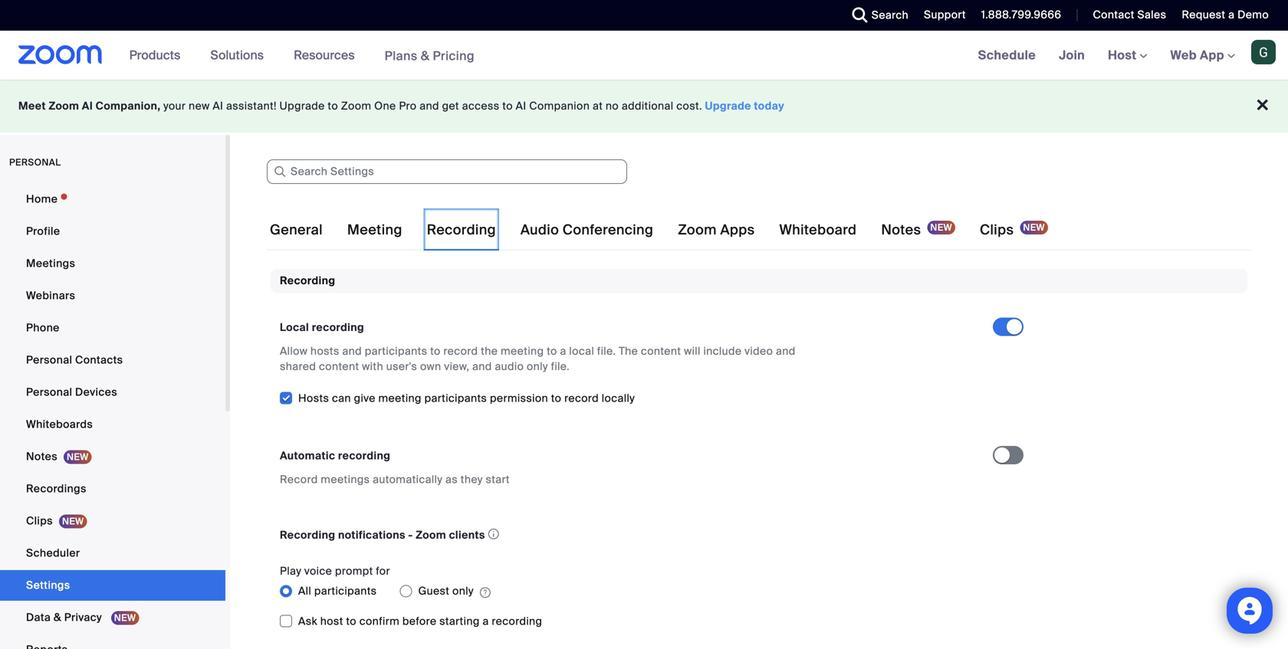Task type: vqa. For each thing, say whether or not it's contained in the screenshot.
Star this whiteboard image
no



Task type: describe. For each thing, give the bounding box(es) containing it.
ask
[[298, 615, 318, 629]]

2 upgrade from the left
[[705, 99, 752, 113]]

scheduler
[[26, 547, 80, 561]]

1.888.799.9666 button up schedule link
[[982, 8, 1062, 22]]

join
[[1059, 47, 1086, 63]]

companion,
[[96, 99, 161, 113]]

scheduler link
[[0, 539, 226, 569]]

privacy
[[64, 611, 102, 625]]

home link
[[0, 184, 226, 215]]

whiteboards
[[26, 418, 93, 432]]

new
[[189, 99, 210, 113]]

and down "the"
[[473, 360, 492, 374]]

play voice prompt for option group
[[280, 579, 993, 604]]

clips inside tabs of my account settings page tab list
[[980, 221, 1014, 239]]

1 horizontal spatial record
[[565, 392, 599, 406]]

to right 'permission'
[[551, 392, 562, 406]]

starting
[[440, 615, 480, 629]]

solutions button
[[210, 31, 271, 80]]

personal for personal contacts
[[26, 353, 72, 367]]

with
[[362, 360, 384, 374]]

0 horizontal spatial a
[[483, 615, 489, 629]]

upgrade today link
[[705, 99, 785, 113]]

pro
[[399, 99, 417, 113]]

your
[[163, 99, 186, 113]]

plans & pricing
[[385, 48, 475, 64]]

0 vertical spatial a
[[1229, 8, 1235, 22]]

recordings link
[[0, 474, 226, 505]]

zoom inside tabs of my account settings page tab list
[[678, 221, 717, 239]]

1 horizontal spatial content
[[641, 344, 681, 359]]

clients
[[449, 528, 485, 543]]

automatic recording
[[280, 449, 391, 463]]

clips inside personal menu menu
[[26, 514, 53, 529]]

user's
[[386, 360, 417, 374]]

join link
[[1048, 31, 1097, 80]]

contact sales
[[1093, 8, 1167, 22]]

meetings
[[26, 257, 75, 271]]

1 upgrade from the left
[[280, 99, 325, 113]]

meetings navigation
[[967, 31, 1289, 81]]

demo
[[1238, 8, 1270, 22]]

audio conferencing
[[521, 221, 654, 239]]

product information navigation
[[118, 31, 486, 81]]

banner containing products
[[0, 31, 1289, 81]]

personal devices
[[26, 385, 117, 400]]

they
[[461, 473, 483, 487]]

and right video
[[776, 344, 796, 359]]

voice
[[304, 565, 332, 579]]

host
[[320, 615, 343, 629]]

personal menu menu
[[0, 184, 226, 650]]

host button
[[1109, 47, 1148, 63]]

companion
[[530, 99, 590, 113]]

whiteboards link
[[0, 410, 226, 440]]

get
[[442, 99, 459, 113]]

1.888.799.9666
[[982, 8, 1062, 22]]

own
[[420, 360, 442, 374]]

include
[[704, 344, 742, 359]]

general
[[270, 221, 323, 239]]

data
[[26, 611, 51, 625]]

conferencing
[[563, 221, 654, 239]]

local
[[280, 321, 309, 335]]

request a demo
[[1182, 8, 1270, 22]]

confirm
[[360, 615, 400, 629]]

recording for hosts
[[312, 321, 364, 335]]

prompt
[[335, 565, 373, 579]]

the
[[481, 344, 498, 359]]

can
[[332, 392, 351, 406]]

personal contacts
[[26, 353, 123, 367]]

zoom left one
[[341, 99, 372, 113]]

hosts can give meeting participants permission to record locally
[[298, 392, 635, 406]]

meeting
[[347, 221, 403, 239]]

0 horizontal spatial meeting
[[379, 392, 422, 406]]

settings
[[26, 579, 70, 593]]

solutions
[[210, 47, 264, 63]]

1 vertical spatial recording
[[280, 274, 336, 288]]

recording inside tabs of my account settings page tab list
[[427, 221, 496, 239]]

contact
[[1093, 8, 1135, 22]]

recording for meetings
[[338, 449, 391, 463]]

-
[[408, 528, 413, 543]]

1 vertical spatial participants
[[425, 392, 487, 406]]

audio
[[521, 221, 559, 239]]

meetings
[[321, 473, 370, 487]]

meet zoom ai companion, your new ai assistant! upgrade to zoom one pro and get access to ai companion at no additional cost. upgrade today
[[18, 99, 785, 113]]

clips link
[[0, 506, 226, 537]]

play
[[280, 565, 302, 579]]

whiteboard
[[780, 221, 857, 239]]

and inside meet zoom ai companion, footer
[[420, 99, 439, 113]]

today
[[754, 99, 785, 113]]

only inside allow hosts and participants to record the meeting to a local file. the content will include video and shared content with user's own view, and audio only file.
[[527, 360, 548, 374]]

all
[[298, 584, 312, 599]]

web app
[[1171, 47, 1225, 63]]

recording inside application
[[280, 528, 336, 543]]



Task type: locate. For each thing, give the bounding box(es) containing it.
additional
[[622, 99, 674, 113]]

recordings
[[26, 482, 86, 496]]

1 horizontal spatial &
[[421, 48, 430, 64]]

1 vertical spatial personal
[[26, 385, 72, 400]]

ask host to confirm before starting a recording
[[298, 615, 543, 629]]

Search Settings text field
[[267, 160, 627, 184]]

notes link
[[0, 442, 226, 473]]

0 vertical spatial record
[[444, 344, 478, 359]]

for
[[376, 565, 390, 579]]

recording
[[427, 221, 496, 239], [280, 274, 336, 288], [280, 528, 336, 543]]

to left local
[[547, 344, 557, 359]]

contacts
[[75, 353, 123, 367]]

meeting inside allow hosts and participants to record the meeting to a local file. the content will include video and shared content with user's own view, and audio only file.
[[501, 344, 544, 359]]

audio
[[495, 360, 524, 374]]

1 horizontal spatial meeting
[[501, 344, 544, 359]]

file.
[[597, 344, 616, 359], [551, 360, 570, 374]]

video
[[745, 344, 773, 359]]

guest only
[[418, 584, 474, 599]]

0 horizontal spatial record
[[444, 344, 478, 359]]

2 vertical spatial recording
[[492, 615, 543, 629]]

apps
[[721, 221, 755, 239]]

0 vertical spatial recording
[[427, 221, 496, 239]]

1.888.799.9666 button up schedule
[[970, 0, 1066, 31]]

zoom right meet
[[49, 99, 79, 113]]

1 horizontal spatial a
[[560, 344, 567, 359]]

recording up the local
[[280, 274, 336, 288]]

no
[[606, 99, 619, 113]]

only left learn more about guest only image
[[453, 584, 474, 599]]

products
[[129, 47, 181, 63]]

&
[[421, 48, 430, 64], [54, 611, 61, 625]]

before
[[403, 615, 437, 629]]

webinars link
[[0, 281, 226, 311]]

0 horizontal spatial &
[[54, 611, 61, 625]]

2 personal from the top
[[26, 385, 72, 400]]

content
[[641, 344, 681, 359], [319, 360, 359, 374]]

to
[[328, 99, 338, 113], [503, 99, 513, 113], [430, 344, 441, 359], [547, 344, 557, 359], [551, 392, 562, 406], [346, 615, 357, 629]]

1 horizontal spatial clips
[[980, 221, 1014, 239]]

resources button
[[294, 31, 362, 80]]

1 vertical spatial recording
[[338, 449, 391, 463]]

ai left "companion,"
[[82, 99, 93, 113]]

0 vertical spatial participants
[[365, 344, 428, 359]]

recording up meetings
[[338, 449, 391, 463]]

start
[[486, 473, 510, 487]]

zoom left apps
[[678, 221, 717, 239]]

2 horizontal spatial ai
[[516, 99, 527, 113]]

personal up whiteboards
[[26, 385, 72, 400]]

1 horizontal spatial notes
[[882, 221, 922, 239]]

0 horizontal spatial ai
[[82, 99, 93, 113]]

meet zoom ai companion, footer
[[0, 80, 1289, 133]]

& for data
[[54, 611, 61, 625]]

support link
[[913, 0, 970, 31], [924, 8, 966, 22]]

one
[[374, 99, 396, 113]]

1 ai from the left
[[82, 99, 93, 113]]

record meetings automatically as they start
[[280, 473, 510, 487]]

to up own
[[430, 344, 441, 359]]

2 horizontal spatial a
[[1229, 8, 1235, 22]]

learn more about guest only image
[[480, 586, 491, 600]]

0 vertical spatial recording
[[312, 321, 364, 335]]

web app button
[[1171, 47, 1236, 63]]

personal down phone
[[26, 353, 72, 367]]

and left get at left top
[[420, 99, 439, 113]]

0 vertical spatial file.
[[597, 344, 616, 359]]

1 vertical spatial only
[[453, 584, 474, 599]]

notes inside tabs of my account settings page tab list
[[882, 221, 922, 239]]

a right starting
[[483, 615, 489, 629]]

hosts
[[311, 344, 340, 359]]

profile
[[26, 224, 60, 239]]

data & privacy link
[[0, 603, 226, 634]]

& right data
[[54, 611, 61, 625]]

0 vertical spatial personal
[[26, 353, 72, 367]]

zoom
[[49, 99, 79, 113], [341, 99, 372, 113], [678, 221, 717, 239], [416, 528, 446, 543]]

content down hosts
[[319, 360, 359, 374]]

personal for personal devices
[[26, 385, 72, 400]]

a left "demo"
[[1229, 8, 1235, 22]]

record up view,
[[444, 344, 478, 359]]

web
[[1171, 47, 1197, 63]]

1 vertical spatial notes
[[26, 450, 58, 464]]

ai
[[82, 99, 93, 113], [213, 99, 223, 113], [516, 99, 527, 113]]

play voice prompt for
[[280, 565, 390, 579]]

0 vertical spatial meeting
[[501, 344, 544, 359]]

hosts
[[298, 392, 329, 406]]

1 vertical spatial a
[[560, 344, 567, 359]]

request
[[1182, 8, 1226, 22]]

2 vertical spatial recording
[[280, 528, 336, 543]]

1 horizontal spatial file.
[[597, 344, 616, 359]]

participants down view,
[[425, 392, 487, 406]]

record inside allow hosts and participants to record the meeting to a local file. the content will include video and shared content with user's own view, and audio only file.
[[444, 344, 478, 359]]

devices
[[75, 385, 117, 400]]

upgrade right cost.
[[705, 99, 752, 113]]

phone link
[[0, 313, 226, 344]]

local
[[569, 344, 595, 359]]

as
[[446, 473, 458, 487]]

zoom inside application
[[416, 528, 446, 543]]

view,
[[444, 360, 470, 374]]

webinars
[[26, 289, 75, 303]]

a left local
[[560, 344, 567, 359]]

upgrade down product information navigation
[[280, 99, 325, 113]]

home
[[26, 192, 58, 206]]

recording right starting
[[492, 615, 543, 629]]

2 vertical spatial participants
[[314, 584, 377, 599]]

0 vertical spatial clips
[[980, 221, 1014, 239]]

schedule
[[979, 47, 1036, 63]]

2 ai from the left
[[213, 99, 223, 113]]

and
[[420, 99, 439, 113], [342, 344, 362, 359], [776, 344, 796, 359], [473, 360, 492, 374]]

0 vertical spatial content
[[641, 344, 681, 359]]

content left will
[[641, 344, 681, 359]]

1 vertical spatial file.
[[551, 360, 570, 374]]

participants inside play voice prompt for option group
[[314, 584, 377, 599]]

app
[[1201, 47, 1225, 63]]

participants up user's
[[365, 344, 428, 359]]

profile link
[[0, 216, 226, 247]]

zoom logo image
[[18, 45, 102, 64]]

0 horizontal spatial upgrade
[[280, 99, 325, 113]]

1 horizontal spatial only
[[527, 360, 548, 374]]

a
[[1229, 8, 1235, 22], [560, 344, 567, 359], [483, 615, 489, 629]]

& inside product information navigation
[[421, 48, 430, 64]]

will
[[684, 344, 701, 359]]

0 vertical spatial notes
[[882, 221, 922, 239]]

0 vertical spatial &
[[421, 48, 430, 64]]

recording notifications - zoom clients
[[280, 528, 485, 543]]

access
[[462, 99, 500, 113]]

recording up voice
[[280, 528, 336, 543]]

only right audio
[[527, 360, 548, 374]]

zoom right - at the bottom of page
[[416, 528, 446, 543]]

allow hosts and participants to record the meeting to a local file. the content will include video and shared content with user's own view, and audio only file.
[[280, 344, 796, 374]]

1 vertical spatial meeting
[[379, 392, 422, 406]]

file. left the the
[[597, 344, 616, 359]]

personal contacts link
[[0, 345, 226, 376]]

banner
[[0, 31, 1289, 81]]

products button
[[129, 31, 187, 80]]

2 vertical spatial a
[[483, 615, 489, 629]]

0 horizontal spatial clips
[[26, 514, 53, 529]]

& inside personal menu menu
[[54, 611, 61, 625]]

a inside allow hosts and participants to record the meeting to a local file. the content will include video and shared content with user's own view, and audio only file.
[[560, 344, 567, 359]]

0 horizontal spatial only
[[453, 584, 474, 599]]

assistant!
[[226, 99, 277, 113]]

3 ai from the left
[[516, 99, 527, 113]]

tabs of my account settings page tab list
[[267, 209, 1052, 252]]

meeting up audio
[[501, 344, 544, 359]]

phone
[[26, 321, 60, 335]]

1 vertical spatial &
[[54, 611, 61, 625]]

guest
[[418, 584, 450, 599]]

local recording
[[280, 321, 364, 335]]

host
[[1109, 47, 1140, 63]]

notes
[[882, 221, 922, 239], [26, 450, 58, 464]]

schedule link
[[967, 31, 1048, 80]]

personal
[[26, 353, 72, 367], [26, 385, 72, 400]]

notifications
[[338, 528, 406, 543]]

1 vertical spatial record
[[565, 392, 599, 406]]

ai left companion
[[516, 99, 527, 113]]

search button
[[841, 0, 913, 31]]

info outline image
[[488, 525, 500, 545]]

1 horizontal spatial ai
[[213, 99, 223, 113]]

0 horizontal spatial content
[[319, 360, 359, 374]]

participants down the prompt
[[314, 584, 377, 599]]

and right hosts
[[342, 344, 362, 359]]

automatic
[[280, 449, 335, 463]]

recording notifications - zoom clients application
[[280, 525, 980, 546]]

meetings link
[[0, 249, 226, 279]]

1 vertical spatial clips
[[26, 514, 53, 529]]

upgrade
[[280, 99, 325, 113], [705, 99, 752, 113]]

notes inside personal menu menu
[[26, 450, 58, 464]]

shared
[[280, 360, 316, 374]]

profile picture image
[[1252, 40, 1276, 64]]

only inside play voice prompt for option group
[[453, 584, 474, 599]]

meeting down user's
[[379, 392, 422, 406]]

0 vertical spatial only
[[527, 360, 548, 374]]

0 horizontal spatial notes
[[26, 450, 58, 464]]

zoom apps
[[678, 221, 755, 239]]

recording down the search settings text field in the top left of the page
[[427, 221, 496, 239]]

record left locally
[[565, 392, 599, 406]]

automatically
[[373, 473, 443, 487]]

file. down local
[[551, 360, 570, 374]]

ai right new on the left of page
[[213, 99, 223, 113]]

1 personal from the top
[[26, 353, 72, 367]]

to right host
[[346, 615, 357, 629]]

personal devices link
[[0, 377, 226, 408]]

& right plans
[[421, 48, 430, 64]]

participants inside allow hosts and participants to record the meeting to a local file. the content will include video and shared content with user's own view, and audio only file.
[[365, 344, 428, 359]]

& for plans
[[421, 48, 430, 64]]

0 horizontal spatial file.
[[551, 360, 570, 374]]

recording element
[[271, 269, 1248, 650]]

all participants
[[298, 584, 377, 599]]

recording up hosts
[[312, 321, 364, 335]]

1 horizontal spatial upgrade
[[705, 99, 752, 113]]

to down resources dropdown button
[[328, 99, 338, 113]]

personal
[[9, 156, 61, 168]]

locally
[[602, 392, 635, 406]]

pricing
[[433, 48, 475, 64]]

to right access
[[503, 99, 513, 113]]

cost.
[[677, 99, 703, 113]]

1 vertical spatial content
[[319, 360, 359, 374]]



